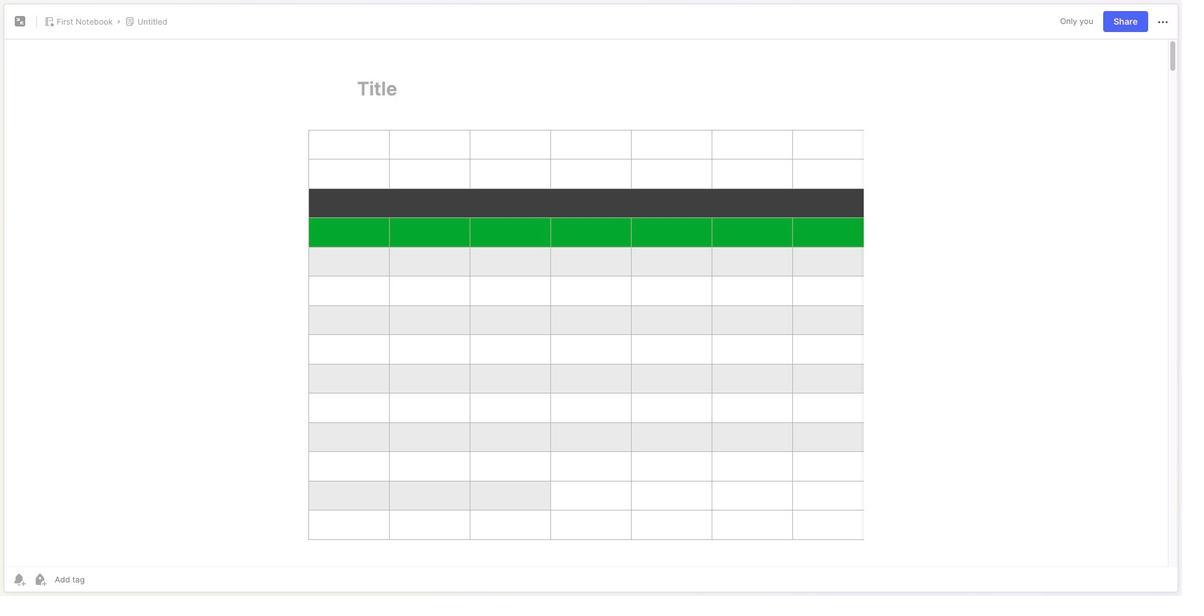 Task type: locate. For each thing, give the bounding box(es) containing it.
more actions image
[[1156, 15, 1171, 29]]

add tag image
[[33, 572, 47, 587]]



Task type: describe. For each thing, give the bounding box(es) containing it.
collapse note image
[[13, 14, 28, 29]]

Note Editor text field
[[4, 39, 1178, 567]]

More actions field
[[1156, 14, 1171, 29]]

Add tag field
[[54, 574, 147, 585]]

note window element
[[4, 4, 1179, 596]]

add a reminder image
[[12, 572, 26, 587]]



Task type: vqa. For each thing, say whether or not it's contained in the screenshot.
Note Window element
yes



